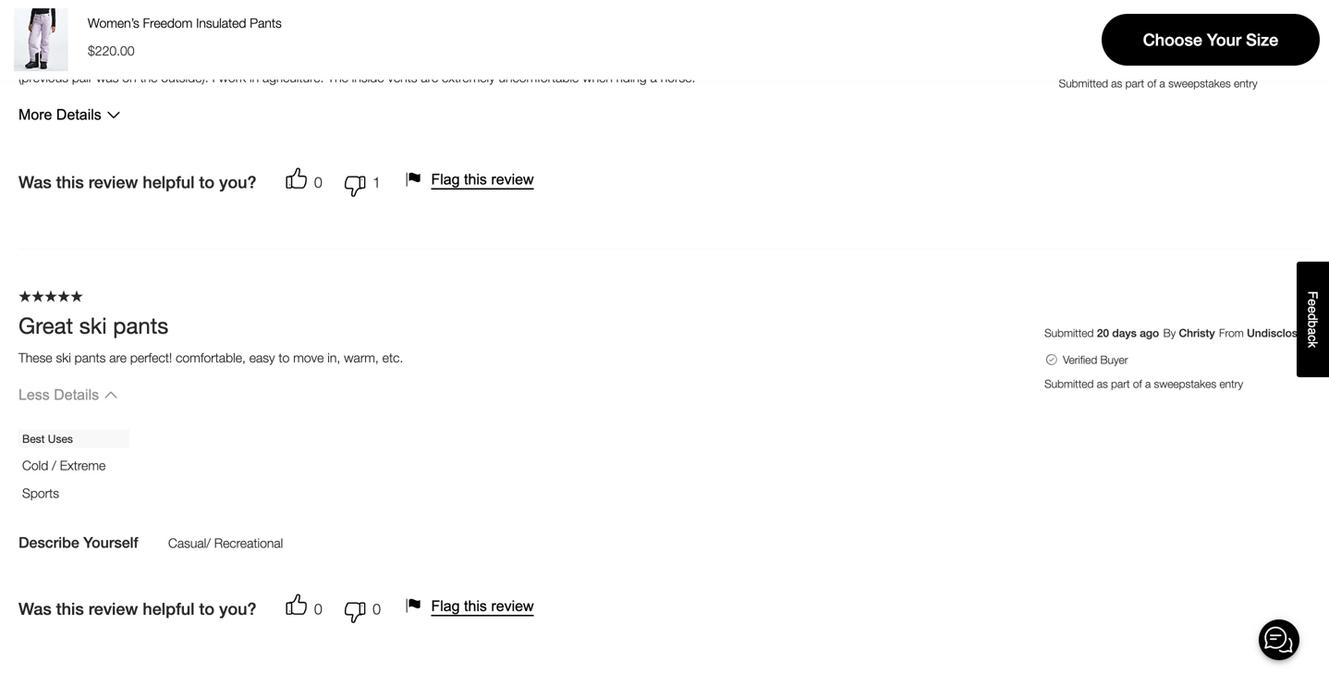 Task type: describe. For each thing, give the bounding box(es) containing it.
from for i ordered the tall, and the length is great. i really appreciate that longer lengths are offered.  i do not like that the leg vents are now on tue inside of the leg (previous pair was on the outside). i work in agriculture. the inside vents are extremely uncomfortable when riding a horse.
[[1220, 26, 1244, 39]]

not
[[545, 49, 563, 65]]

c
[[1306, 335, 1321, 341]]

the
[[328, 70, 348, 85]]

sweepstakes for i ordered the tall, and the length is great. i really appreciate that longer lengths are offered.  i do not like that the leg vents are now on tue inside of the leg (previous pair was on the outside). i work in agriculture. the inside vents are extremely uncomfortable when riding a horse.
[[1169, 77, 1231, 90]]

do
[[527, 49, 541, 65]]

1 horizontal spatial on
[[736, 49, 750, 65]]

less details
[[18, 387, 99, 403]]

$220.00
[[88, 43, 135, 58]]

etc.
[[383, 350, 403, 365]]

christy
[[1179, 327, 1216, 340]]

entry for great ski pants
[[1220, 377, 1244, 390]]

1 horizontal spatial vents
[[654, 49, 684, 65]]

agriculture.
[[263, 70, 324, 85]]

you? for 0
[[219, 599, 257, 619]]

to for 1
[[199, 173, 215, 192]]

choose
[[1144, 30, 1203, 49]]

0 button for 1
[[286, 164, 330, 201]]

in,
[[328, 350, 341, 365]]

1 vertical spatial vents
[[388, 70, 418, 85]]

details for more details
[[56, 106, 102, 123]]

best uses
[[22, 432, 73, 445]]

pair
[[72, 70, 93, 85]]

in
[[250, 70, 259, 85]]

warm,
[[344, 350, 379, 365]]

i left work
[[212, 70, 215, 85]]

these ski pants are perfect! comfortable, easy to move in, warm, etc.
[[18, 350, 403, 365]]

f e e d b a c k button
[[1297, 262, 1330, 377]]

extremely
[[442, 70, 495, 85]]

was this review helpful to you? for 1
[[18, 173, 257, 192]]

riding
[[617, 70, 647, 85]]

was
[[96, 70, 119, 85]]

now
[[708, 49, 732, 65]]

was for 1
[[18, 173, 51, 192]]

the up pair
[[72, 49, 89, 65]]

flag for 1
[[431, 171, 460, 188]]

easy
[[249, 350, 275, 365]]

more details button
[[18, 103, 126, 127]]

f e e d b a c k
[[1306, 291, 1321, 348]]

pants
[[250, 15, 282, 31]]

a inside "button"
[[1306, 328, 1321, 335]]

tall,
[[93, 49, 112, 65]]

a inside i ordered the tall, and the length is great. i really appreciate that longer lengths are offered.  i do not like that the leg vents are now on tue inside of the leg (previous pair was on the outside). i work in agriculture. the inside vents are extremely uncomfortable when riding a horse.
[[651, 70, 657, 85]]

are left now
[[687, 49, 705, 65]]

size
[[1247, 30, 1279, 49]]

horse.
[[661, 70, 696, 85]]

move
[[293, 350, 324, 365]]

days for great ski pants
[[1113, 327, 1137, 340]]

/
[[52, 458, 56, 473]]

k
[[1306, 341, 1321, 348]]

casual/ recreational
[[168, 535, 283, 551]]

i left do
[[520, 49, 523, 65]]

kelli
[[1194, 26, 1216, 39]]

great
[[18, 312, 73, 339]]

20 for i ordered the tall, and the length is great. i really appreciate that longer lengths are offered.  i do not like that the leg vents are now on tue inside of the leg (previous pair was on the outside). i work in agriculture. the inside vents are extremely uncomfortable when riding a horse.
[[1112, 26, 1124, 39]]

by for great ski pants
[[1164, 327, 1176, 340]]

is
[[199, 49, 207, 65]]

to for 0
[[199, 599, 215, 619]]

1 vertical spatial verified
[[1064, 353, 1098, 366]]

offered.
[[475, 49, 517, 65]]

are up extremely
[[454, 49, 471, 65]]

0 vertical spatial buyer
[[1115, 53, 1143, 66]]

flag this review button for 1
[[403, 168, 542, 191]]

ordered
[[25, 49, 68, 65]]

insulated
[[196, 15, 246, 31]]

you? for 1
[[219, 173, 257, 192]]

best
[[22, 432, 45, 445]]

the left "outside)."
[[140, 70, 158, 85]]

was for 0
[[18, 599, 51, 619]]

i left "ordered"
[[18, 49, 21, 65]]

as for i ordered the tall, and the length is great. i really appreciate that longer lengths are offered.  i do not like that the leg vents are now on tue inside of the leg (previous pair was on the outside). i work in agriculture. the inside vents are extremely uncomfortable when riding a horse.
[[1112, 77, 1123, 90]]

b
[[1306, 321, 1321, 328]]

these
[[18, 350, 52, 365]]

your
[[1208, 30, 1242, 49]]

(previous
[[18, 70, 68, 85]]

cold / extreme
[[22, 458, 106, 473]]

as for great ski pants
[[1097, 377, 1109, 390]]

1 vertical spatial buyer
[[1101, 353, 1129, 366]]

https://images.thenorthface.com/is/image/thenorthface/nf0a5acy_pmi_hero?$color swatch$ image
[[9, 8, 72, 71]]

ski for these
[[56, 350, 71, 365]]

outside).
[[161, 70, 209, 85]]

length
[[161, 49, 195, 65]]

2 that from the left
[[588, 49, 609, 65]]

like
[[567, 49, 585, 65]]

choose your size
[[1144, 30, 1279, 49]]

a down choose
[[1160, 77, 1166, 90]]

cold
[[22, 458, 48, 473]]

yourself
[[83, 534, 138, 551]]

by for i ordered the tall, and the length is great. i really appreciate that longer lengths are offered.  i do not like that the leg vents are now on tue inside of the leg (previous pair was on the outside). i work in agriculture. the inside vents are extremely uncomfortable when riding a horse.
[[1178, 26, 1191, 39]]

submitted 20 days ago by kelli from undisclosed
[[1059, 26, 1311, 39]]

days for i ordered the tall, and the length is great. i really appreciate that longer lengths are offered.  i do not like that the leg vents are now on tue inside of the leg (previous pair was on the outside). i work in agriculture. the inside vents are extremely uncomfortable when riding a horse.
[[1127, 26, 1152, 39]]

great.
[[211, 49, 243, 65]]

recreational
[[214, 535, 283, 551]]

0 vertical spatial verified
[[1078, 53, 1112, 66]]

really
[[253, 49, 281, 65]]

💕
[[155, 12, 178, 38]]



Task type: locate. For each thing, give the bounding box(es) containing it.
2 flag from the top
[[431, 598, 460, 614]]

choose your size button
[[1102, 14, 1321, 66]]

2 from from the top
[[1220, 327, 1244, 340]]

0 vertical spatial 20
[[1112, 26, 1124, 39]]

submitted as part of a sweepstakes entry for great ski pants
[[1045, 377, 1244, 390]]

0 horizontal spatial pants
[[75, 350, 106, 365]]

0 vertical spatial submitted as part of a sweepstakes entry
[[1059, 77, 1258, 90]]

1 horizontal spatial by
[[1178, 26, 1191, 39]]

entry down submitted 20 days ago by christy from undisclosed
[[1220, 377, 1244, 390]]

0 vertical spatial ago
[[1155, 26, 1174, 39]]

details down pair
[[56, 106, 102, 123]]

sweepstakes
[[1169, 77, 1231, 90], [1155, 377, 1217, 390]]

of inside i ordered the tall, and the length is great. i really appreciate that longer lengths are offered.  i do not like that the leg vents are now on tue inside of the leg (previous pair was on the outside). i work in agriculture. the inside vents are extremely uncomfortable when riding a horse.
[[810, 49, 821, 65]]

details right less
[[54, 387, 99, 403]]

leg right tue
[[845, 49, 862, 65]]

comfortable,
[[176, 350, 246, 365]]

0 vertical spatial flag this review button
[[403, 168, 542, 191]]

more details
[[18, 106, 102, 123]]

1 horizontal spatial 20
[[1112, 26, 1124, 39]]

ago for i ordered the tall, and the length is great. i really appreciate that longer lengths are offered.  i do not like that the leg vents are now on tue inside of the leg (previous pair was on the outside). i work in agriculture. the inside vents are extremely uncomfortable when riding a horse.
[[1155, 26, 1174, 39]]

days
[[1127, 26, 1152, 39], [1113, 327, 1137, 340]]

1 vertical spatial ago
[[1140, 327, 1160, 340]]

buyer down submitted 20 days ago by christy from undisclosed
[[1101, 353, 1129, 366]]

that up the when
[[588, 49, 609, 65]]

0 vertical spatial entry
[[1234, 77, 1258, 90]]

uncomfortable
[[499, 70, 579, 85]]

days left kelli
[[1127, 26, 1152, 39]]

less
[[18, 387, 50, 403]]

0 horizontal spatial vents
[[388, 70, 418, 85]]

flag this review for 0
[[431, 598, 534, 614]]

undisclosed for great ski pants
[[1248, 327, 1311, 340]]

women's freedom insulated pants
[[88, 15, 282, 31]]

0 for 1
[[314, 174, 323, 191]]

0 vertical spatial inside
[[774, 49, 807, 65]]

on left tue
[[736, 49, 750, 65]]

of right tue
[[810, 49, 821, 65]]

details for less details
[[54, 387, 99, 403]]

ago for great ski pants
[[1140, 327, 1160, 340]]

0 vertical spatial days
[[1127, 26, 1152, 39]]

0 horizontal spatial inside
[[352, 70, 384, 85]]

ski right these
[[56, 350, 71, 365]]

i left really at top
[[247, 49, 249, 65]]

pants
[[113, 312, 169, 339], [75, 350, 106, 365]]

1 horizontal spatial pants
[[113, 312, 169, 339]]

1 that from the left
[[347, 49, 368, 65]]

less details button
[[18, 383, 123, 407]]

longer
[[372, 49, 406, 65]]

by
[[1178, 26, 1191, 39], [1164, 327, 1176, 340]]

2 horizontal spatial of
[[1148, 77, 1157, 90]]

pants for great ski pants
[[113, 312, 169, 339]]

casual/
[[168, 535, 211, 551]]

freedom
[[143, 15, 193, 31]]

sweepstakes down choose your size
[[1169, 77, 1231, 90]]

sports
[[22, 485, 59, 501]]

1 was from the top
[[18, 173, 51, 192]]

pants for these ski pants are perfect! comfortable, easy to move in, warm, etc.
[[75, 350, 106, 365]]

flag this review button
[[403, 168, 542, 191], [403, 595, 542, 617]]

as down submitted 20 days ago by christy from undisclosed
[[1097, 377, 1109, 390]]

uses
[[48, 432, 73, 445]]

1 vertical spatial you?
[[219, 599, 257, 619]]

from right christy
[[1220, 327, 1244, 340]]

2 was this review helpful to you? from the top
[[18, 599, 257, 619]]

0 horizontal spatial 20
[[1097, 327, 1110, 340]]

1 flag this review from the top
[[431, 171, 534, 188]]

1 vertical spatial as
[[1097, 377, 1109, 390]]

the right tue
[[824, 49, 842, 65]]

the up riding on the left
[[613, 49, 631, 65]]

1 vertical spatial flag this review
[[431, 598, 534, 614]]

2 you? from the top
[[219, 599, 257, 619]]

undisclosed for i ordered the tall, and the length is great. i really appreciate that longer lengths are offered.  i do not like that the leg vents are now on tue inside of the leg (previous pair was on the outside). i work in agriculture. the inside vents are extremely uncomfortable when riding a horse.
[[1248, 26, 1311, 39]]

verified buyer
[[1078, 53, 1143, 66], [1064, 353, 1129, 366]]

was this review helpful to you?
[[18, 173, 257, 192], [18, 599, 257, 619]]

describe yourself
[[18, 534, 138, 551]]

describe
[[18, 534, 79, 551]]

e up d
[[1306, 299, 1321, 306]]

2 helpful from the top
[[143, 599, 195, 619]]

details
[[56, 106, 102, 123], [54, 387, 99, 403]]

lengths
[[410, 49, 450, 65]]

1 vertical spatial on
[[122, 70, 136, 85]]

great ski pants
[[18, 312, 169, 339]]

1 e from the top
[[1306, 299, 1321, 306]]

1 vertical spatial pants
[[75, 350, 106, 365]]

1 vertical spatial ski
[[56, 350, 71, 365]]

e up 'b'
[[1306, 306, 1321, 313]]

0 vertical spatial you?
[[219, 173, 257, 192]]

part down choose
[[1126, 77, 1145, 90]]

verified
[[1078, 53, 1112, 66], [1064, 353, 1098, 366]]

0 button
[[286, 164, 330, 201], [286, 590, 330, 627], [330, 590, 388, 627]]

0 horizontal spatial by
[[1164, 327, 1176, 340]]

0 vertical spatial vents
[[654, 49, 684, 65]]

0 vertical spatial from
[[1220, 26, 1244, 39]]

1 flag this review button from the top
[[403, 168, 542, 191]]

verified buyer down submitted 20 days ago by kelli from undisclosed
[[1078, 53, 1143, 66]]

0 for 0
[[314, 600, 323, 618]]

ago left christy
[[1140, 327, 1160, 340]]

on
[[736, 49, 750, 65], [122, 70, 136, 85]]

1 vertical spatial was this review helpful to you?
[[18, 599, 257, 619]]

submitted as part of a sweepstakes entry
[[1059, 77, 1258, 90], [1045, 377, 1244, 390]]

2 was from the top
[[18, 599, 51, 619]]

submitted 20 days ago by christy from undisclosed
[[1045, 327, 1311, 340]]

undisclosed
[[1248, 26, 1311, 39], [1248, 327, 1311, 340]]

a right riding on the left
[[651, 70, 657, 85]]

d
[[1306, 313, 1321, 321]]

of down choose
[[1148, 77, 1157, 90]]

part down submitted 20 days ago by christy from undisclosed
[[1112, 377, 1131, 390]]

0 vertical spatial pants
[[113, 312, 169, 339]]

2 flag this review button from the top
[[403, 595, 542, 617]]

entry for i ordered the tall, and the length is great. i really appreciate that longer lengths are offered.  i do not like that the leg vents are now on tue inside of the leg (previous pair was on the outside). i work in agriculture. the inside vents are extremely uncomfortable when riding a horse.
[[1234, 77, 1258, 90]]

2 undisclosed from the top
[[1248, 327, 1311, 340]]

1 vertical spatial entry
[[1220, 377, 1244, 390]]

1 vertical spatial submitted as part of a sweepstakes entry
[[1045, 377, 1244, 390]]

1 vertical spatial part
[[1112, 377, 1131, 390]]

inside right tue
[[774, 49, 807, 65]]

0 vertical spatial of
[[810, 49, 821, 65]]

undisclosed up the "k"
[[1248, 327, 1311, 340]]

pants up perfect!
[[113, 312, 169, 339]]

pants down great ski pants
[[75, 350, 106, 365]]

1
[[373, 174, 381, 191]]

length!
[[75, 12, 149, 38]]

from right kelli
[[1220, 26, 1244, 39]]

1 vertical spatial details
[[54, 387, 99, 403]]

0 vertical spatial was
[[18, 173, 51, 192]]

0 horizontal spatial ski
[[56, 350, 71, 365]]

work
[[219, 70, 246, 85]]

0 vertical spatial to
[[199, 173, 215, 192]]

1 horizontal spatial of
[[1134, 377, 1143, 390]]

perfect!
[[130, 350, 172, 365]]

2 vertical spatial to
[[199, 599, 215, 619]]

1 vertical spatial was
[[18, 599, 51, 619]]

and
[[115, 49, 137, 65]]

2 leg from the left
[[845, 49, 862, 65]]

1 was this review helpful to you? from the top
[[18, 173, 257, 192]]

1 you? from the top
[[219, 173, 257, 192]]

1 horizontal spatial as
[[1112, 77, 1123, 90]]

submitted as part of a sweepstakes entry for i ordered the tall, and the length is great. i really appreciate that longer lengths are offered.  i do not like that the leg vents are now on tue inside of the leg (previous pair was on the outside). i work in agriculture. the inside vents are extremely uncomfortable when riding a horse.
[[1059, 77, 1258, 90]]

1 leg from the left
[[634, 49, 650, 65]]

0 horizontal spatial leg
[[634, 49, 650, 65]]

inside down 'longer'
[[352, 70, 384, 85]]

2 vertical spatial of
[[1134, 377, 1143, 390]]

inside
[[774, 49, 807, 65], [352, 70, 384, 85]]

ski
[[79, 312, 107, 339], [56, 350, 71, 365]]

0 vertical spatial part
[[1126, 77, 1145, 90]]

0 horizontal spatial on
[[122, 70, 136, 85]]

1 horizontal spatial ski
[[79, 312, 107, 339]]

leg
[[634, 49, 650, 65], [845, 49, 862, 65]]

verified buyer down submitted 20 days ago by christy from undisclosed
[[1064, 353, 1129, 366]]

ago left kelli
[[1155, 26, 1174, 39]]

1 horizontal spatial inside
[[774, 49, 807, 65]]

ski right great
[[79, 312, 107, 339]]

that
[[347, 49, 368, 65], [588, 49, 609, 65]]

0 vertical spatial helpful
[[143, 173, 195, 192]]

1 helpful from the top
[[143, 173, 195, 192]]

0 vertical spatial details
[[56, 106, 102, 123]]

extreme
[[60, 458, 106, 473]]

0 button for 0
[[286, 590, 330, 627]]

1 vertical spatial of
[[1148, 77, 1157, 90]]

0 vertical spatial verified buyer
[[1078, 53, 1143, 66]]

ski for great
[[79, 312, 107, 339]]

0 vertical spatial sweepstakes
[[1169, 77, 1231, 90]]

from for great ski pants
[[1220, 327, 1244, 340]]

vents up horse.
[[654, 49, 684, 65]]

0
[[314, 174, 323, 191], [314, 600, 323, 618], [373, 600, 381, 618]]

more
[[18, 106, 52, 123]]

long length! 💕
[[18, 12, 178, 38]]

submitted as part of a sweepstakes entry down choose
[[1059, 77, 1258, 90]]

submitted as part of a sweepstakes entry down submitted 20 days ago by christy from undisclosed
[[1045, 377, 1244, 390]]

0 horizontal spatial that
[[347, 49, 368, 65]]

entry down size
[[1234, 77, 1258, 90]]

1 vertical spatial from
[[1220, 327, 1244, 340]]

appreciate
[[285, 49, 343, 65]]

undisclosed right your
[[1248, 26, 1311, 39]]

long
[[18, 12, 69, 38]]

are down lengths
[[421, 70, 438, 85]]

1 vertical spatial 20
[[1097, 327, 1110, 340]]

flag this review button for 0
[[403, 595, 542, 617]]

are left perfect!
[[109, 350, 127, 365]]

0 vertical spatial on
[[736, 49, 750, 65]]

was down more
[[18, 173, 51, 192]]

1 vertical spatial sweepstakes
[[1155, 377, 1217, 390]]

was down describe
[[18, 599, 51, 619]]

1 horizontal spatial leg
[[845, 49, 862, 65]]

0 vertical spatial as
[[1112, 77, 1123, 90]]

as down submitted 20 days ago by kelli from undisclosed
[[1112, 77, 1123, 90]]

1 from from the top
[[1220, 26, 1244, 39]]

f
[[1306, 291, 1321, 299]]

the right and
[[140, 49, 158, 65]]

0 vertical spatial by
[[1178, 26, 1191, 39]]

that up the
[[347, 49, 368, 65]]

flag for 0
[[431, 598, 460, 614]]

on down and
[[122, 70, 136, 85]]

ago
[[1155, 26, 1174, 39], [1140, 327, 1160, 340]]

0 horizontal spatial of
[[810, 49, 821, 65]]

2 e from the top
[[1306, 306, 1321, 313]]

1 vertical spatial to
[[279, 350, 290, 365]]

1 vertical spatial by
[[1164, 327, 1176, 340]]

1 vertical spatial inside
[[352, 70, 384, 85]]

flag this review for 1
[[431, 171, 534, 188]]

by left christy
[[1164, 327, 1176, 340]]

was this review helpful to you? for 0
[[18, 599, 257, 619]]

helpful for 0
[[143, 599, 195, 619]]

this
[[464, 171, 487, 188], [56, 173, 84, 192], [464, 598, 487, 614], [56, 599, 84, 619]]

1 vertical spatial flag
[[431, 598, 460, 614]]

0 vertical spatial undisclosed
[[1248, 26, 1311, 39]]

review
[[491, 171, 534, 188], [88, 173, 138, 192], [491, 598, 534, 614], [88, 599, 138, 619]]

0 vertical spatial was this review helpful to you?
[[18, 173, 257, 192]]

1 vertical spatial helpful
[[143, 599, 195, 619]]

0 horizontal spatial as
[[1097, 377, 1109, 390]]

leg up riding on the left
[[634, 49, 650, 65]]

a up the "k"
[[1306, 328, 1321, 335]]

flag this review
[[431, 171, 534, 188], [431, 598, 534, 614]]

submitted
[[1059, 26, 1109, 39], [1059, 77, 1109, 90], [1045, 327, 1094, 340], [1045, 377, 1094, 390]]

0 vertical spatial ski
[[79, 312, 107, 339]]

sweepstakes for great ski pants
[[1155, 377, 1217, 390]]

e
[[1306, 299, 1321, 306], [1306, 306, 1321, 313]]

0 vertical spatial flag
[[431, 171, 460, 188]]

1 horizontal spatial that
[[588, 49, 609, 65]]

by left kelli
[[1178, 26, 1191, 39]]

to
[[199, 173, 215, 192], [279, 350, 290, 365], [199, 599, 215, 619]]

part for great ski pants
[[1112, 377, 1131, 390]]

when
[[583, 70, 613, 85]]

helpful for 1
[[143, 173, 195, 192]]

0 vertical spatial flag this review
[[431, 171, 534, 188]]

1 flag from the top
[[431, 171, 460, 188]]

a
[[651, 70, 657, 85], [1160, 77, 1166, 90], [1306, 328, 1321, 335], [1146, 377, 1151, 390]]

days left christy
[[1113, 327, 1137, 340]]

of for great ski pants
[[1134, 377, 1143, 390]]

are
[[454, 49, 471, 65], [687, 49, 705, 65], [421, 70, 438, 85], [109, 350, 127, 365]]

of down submitted 20 days ago by christy from undisclosed
[[1134, 377, 1143, 390]]

1 vertical spatial undisclosed
[[1248, 327, 1311, 340]]

buyer down submitted 20 days ago by kelli from undisclosed
[[1115, 53, 1143, 66]]

i ordered the tall, and the length is great. i really appreciate that longer lengths are offered.  i do not like that the leg vents are now on tue inside of the leg (previous pair was on the outside). i work in agriculture. the inside vents are extremely uncomfortable when riding a horse.
[[18, 49, 862, 85]]

vents down 'longer'
[[388, 70, 418, 85]]

1 vertical spatial days
[[1113, 327, 1137, 340]]

tue
[[753, 49, 771, 65]]

sweepstakes down submitted 20 days ago by christy from undisclosed
[[1155, 377, 1217, 390]]

vents
[[654, 49, 684, 65], [388, 70, 418, 85]]

1 button
[[330, 164, 388, 201]]

of for i ordered the tall, and the length is great. i really appreciate that longer lengths are offered.  i do not like that the leg vents are now on tue inside of the leg (previous pair was on the outside). i work in agriculture. the inside vents are extremely uncomfortable when riding a horse.
[[1148, 77, 1157, 90]]

1 vertical spatial flag this review button
[[403, 595, 542, 617]]

1 vertical spatial verified buyer
[[1064, 353, 1129, 366]]

part for i ordered the tall, and the length is great. i really appreciate that longer lengths are offered.  i do not like that the leg vents are now on tue inside of the leg (previous pair was on the outside). i work in agriculture. the inside vents are extremely uncomfortable when riding a horse.
[[1126, 77, 1145, 90]]

2 flag this review from the top
[[431, 598, 534, 614]]

1 undisclosed from the top
[[1248, 26, 1311, 39]]

20 for great ski pants
[[1097, 327, 1110, 340]]

women's
[[88, 15, 139, 31]]

a down submitted 20 days ago by christy from undisclosed
[[1146, 377, 1151, 390]]



Task type: vqa. For each thing, say whether or not it's contained in the screenshot.
left Breithorn
no



